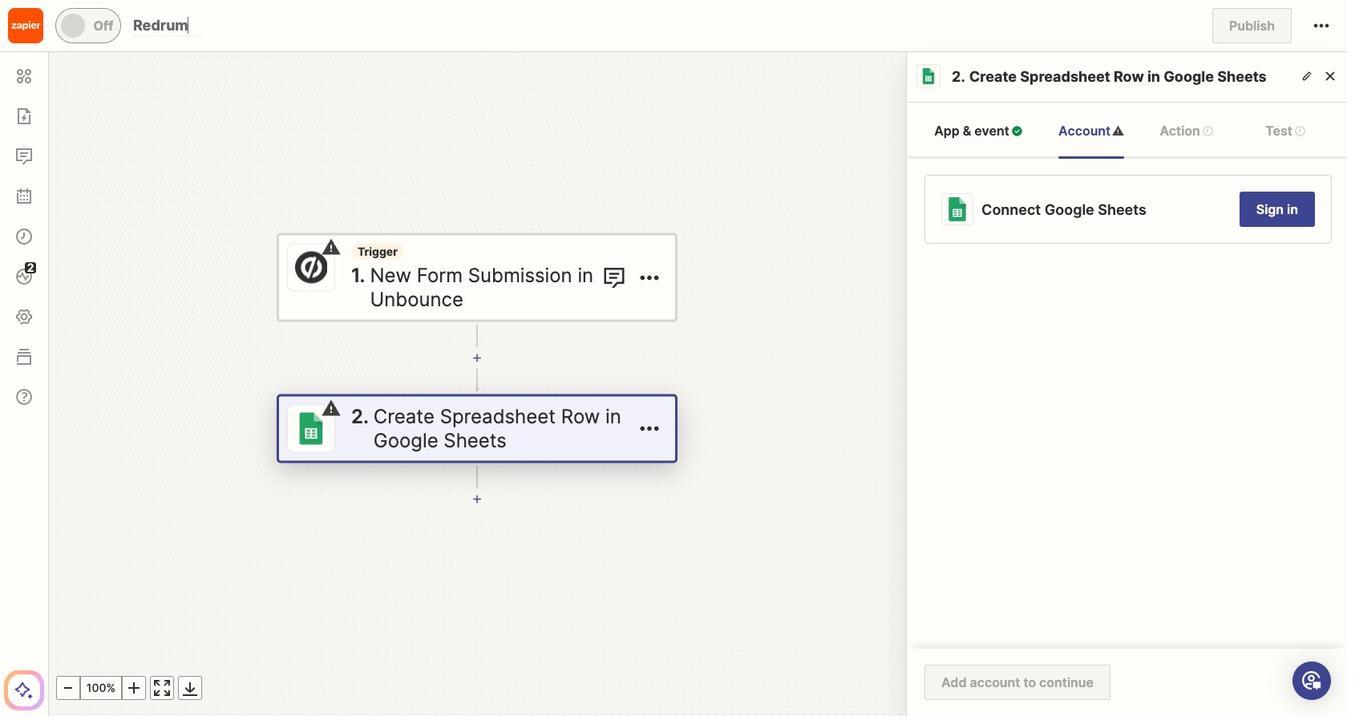 Task type: vqa. For each thing, say whether or not it's contained in the screenshot.
"Create Spreadsheet Row in Google Sheets" has been copied! This message will dismiss after 10 seconds .
no



Task type: describe. For each thing, give the bounding box(es) containing it.
test
[[1265, 123, 1292, 139]]

off
[[93, 18, 113, 34]]

incomplete element for trigger 1. new form submission in unbounce
[[322, 238, 341, 257]]

row inside 2. create spreadsheet row in google sheets
[[561, 405, 600, 428]]

open intercom messenger image
[[1302, 671, 1321, 690]]

1 horizontal spatial sheets
[[1098, 201, 1146, 218]]

&
[[963, 123, 971, 139]]

action button
[[1144, 103, 1230, 159]]

complete element
[[1011, 125, 1023, 137]]

incomplete image inside account link
[[1112, 125, 1124, 137]]

in inside trigger 1. new form submission in unbounce
[[578, 263, 593, 287]]

0 vertical spatial google
[[1164, 68, 1214, 85]]

zoom level percentage element
[[80, 676, 122, 700]]

create spreadsheet row in google sheets
[[969, 68, 1267, 85]]

publish
[[1229, 18, 1275, 34]]

2. create spreadsheet row in google sheets
[[351, 405, 621, 452]]

account link
[[1058, 103, 1124, 159]]

add
[[941, 674, 967, 690]]

export to image image
[[180, 678, 200, 698]]

in inside "button"
[[1287, 201, 1298, 217]]

zoom out image
[[59, 678, 78, 698]]

trigger
[[358, 244, 398, 258]]

sheets inside 2. create spreadsheet row in google sheets
[[444, 429, 507, 452]]

sign in
[[1256, 201, 1298, 217]]

spreadsheet inside 2. create spreadsheet row in google sheets
[[440, 405, 556, 428]]

2
[[27, 261, 34, 274]]

1 horizontal spatial create
[[969, 68, 1017, 85]]

to
[[1023, 674, 1036, 690]]

1 vertical spatial google sheets logo image
[[945, 197, 969, 221]]

continue
[[1039, 674, 1094, 690]]

connect google sheets
[[981, 201, 1146, 218]]

indeterminate element for test
[[1294, 125, 1306, 137]]

trigger 1. new form submission in unbounce
[[351, 244, 593, 311]]

indeterminate element for action
[[1202, 125, 1214, 137]]

submission
[[468, 263, 572, 287]]

incomplete element inside account link
[[1112, 125, 1124, 137]]

google inside 2. create spreadsheet row in google sheets
[[374, 429, 438, 452]]

app & event link
[[934, 103, 1023, 159]]

fit to view image
[[152, 678, 172, 698]]

%
[[106, 681, 116, 694]]

action
[[1160, 123, 1200, 139]]

0 horizontal spatial incomplete image
[[322, 399, 341, 418]]

test button
[[1249, 103, 1322, 159]]

indeterminate image
[[1294, 125, 1306, 137]]

0 vertical spatial sheets
[[1217, 68, 1267, 85]]



Task type: locate. For each thing, give the bounding box(es) containing it.
2 indeterminate element from the left
[[1294, 125, 1306, 137]]

0 horizontal spatial google
[[374, 429, 438, 452]]

1 vertical spatial incomplete image
[[322, 399, 341, 418]]

0 vertical spatial 2.
[[952, 68, 965, 85]]

zoom in image
[[124, 678, 144, 698]]

indeterminate image
[[1202, 125, 1214, 137]]

connect
[[981, 201, 1041, 218]]

1 horizontal spatial row
[[1114, 68, 1144, 85]]

1 horizontal spatial 2.
[[952, 68, 965, 85]]

editor sidebar element
[[4, 52, 44, 710]]

0 horizontal spatial create
[[374, 405, 435, 428]]

new
[[370, 263, 411, 287]]

0 vertical spatial spreadsheet
[[1020, 68, 1110, 85]]

Edit title text field
[[133, 16, 188, 35]]

incomplete element for 2. create spreadsheet row in google sheets
[[322, 399, 341, 418]]

in
[[1147, 68, 1160, 85], [1287, 201, 1298, 217], [578, 263, 593, 287], [605, 405, 621, 428]]

incomplete image
[[322, 238, 341, 257]]

app & event
[[934, 123, 1009, 139]]

indeterminate element
[[1202, 125, 1214, 137], [1294, 125, 1306, 137]]

create
[[969, 68, 1017, 85], [374, 405, 435, 428]]

2 horizontal spatial google
[[1164, 68, 1214, 85]]

1.
[[351, 263, 365, 287]]

0 vertical spatial incomplete image
[[1112, 125, 1124, 137]]

publish button
[[1212, 8, 1292, 43]]

event
[[974, 123, 1009, 139]]

0 horizontal spatial google sheets logo image
[[295, 413, 327, 445]]

2 vertical spatial google
[[374, 429, 438, 452]]

2. inside 2. create spreadsheet row in google sheets
[[351, 405, 369, 428]]

add account to continue button
[[924, 665, 1111, 700]]

0 vertical spatial incomplete element
[[1112, 125, 1124, 137]]

1 vertical spatial sheets
[[1098, 201, 1146, 218]]

create inside 2. create spreadsheet row in google sheets
[[374, 405, 435, 428]]

indeterminate element right action
[[1202, 125, 1214, 137]]

0 horizontal spatial sheets
[[444, 429, 507, 452]]

incomplete element
[[1112, 125, 1124, 137], [322, 238, 341, 257], [322, 399, 341, 418]]

sign in button
[[1239, 192, 1315, 227]]

google
[[1164, 68, 1214, 85], [1044, 201, 1094, 218], [374, 429, 438, 452]]

100 %
[[86, 681, 116, 694]]

unbounce
[[370, 287, 463, 311]]

2. for 2. create spreadsheet row in google sheets
[[351, 405, 369, 428]]

account
[[1058, 123, 1111, 139]]

sheets
[[1217, 68, 1267, 85], [1098, 201, 1146, 218], [444, 429, 507, 452]]

1 horizontal spatial indeterminate element
[[1294, 125, 1306, 137]]

1 vertical spatial 2.
[[351, 405, 369, 428]]

0 vertical spatial create
[[969, 68, 1017, 85]]

2 horizontal spatial google sheets logo image
[[945, 197, 969, 221]]

1 horizontal spatial google
[[1044, 201, 1094, 218]]

form
[[417, 263, 463, 287]]

2 vertical spatial incomplete element
[[322, 399, 341, 418]]

add account to continue
[[941, 674, 1094, 690]]

incomplete image
[[1112, 125, 1124, 137], [322, 399, 341, 418]]

app
[[934, 123, 960, 139]]

complete image
[[1011, 125, 1023, 137]]

2 horizontal spatial sheets
[[1217, 68, 1267, 85]]

google sheets logo image
[[920, 68, 937, 84], [945, 197, 969, 221], [295, 413, 327, 445]]

0 horizontal spatial 2.
[[351, 405, 369, 428]]

2 vertical spatial google sheets logo image
[[295, 413, 327, 445]]

1 horizontal spatial incomplete image
[[1112, 125, 1124, 137]]

1 vertical spatial incomplete element
[[322, 238, 341, 257]]

unbounce logo image
[[295, 251, 327, 283]]

1 vertical spatial spreadsheet
[[440, 405, 556, 428]]

1 indeterminate element from the left
[[1202, 125, 1214, 137]]

spreadsheet
[[1020, 68, 1110, 85], [440, 405, 556, 428]]

indeterminate element inside the action button
[[1202, 125, 1214, 137]]

1 vertical spatial google
[[1044, 201, 1094, 218]]

1 horizontal spatial google sheets logo image
[[920, 68, 937, 84]]

2.
[[952, 68, 965, 85], [351, 405, 369, 428]]

in inside 2. create spreadsheet row in google sheets
[[605, 405, 621, 428]]

100
[[86, 681, 106, 694]]

1 vertical spatial row
[[561, 405, 600, 428]]

0 horizontal spatial row
[[561, 405, 600, 428]]

0 horizontal spatial indeterminate element
[[1202, 125, 1214, 137]]

2. for 2.
[[952, 68, 965, 85]]

2 vertical spatial sheets
[[444, 429, 507, 452]]

1 vertical spatial create
[[374, 405, 435, 428]]

0 horizontal spatial spreadsheet
[[440, 405, 556, 428]]

indeterminate element inside test button
[[1294, 125, 1306, 137]]

indeterminate element right test
[[1294, 125, 1306, 137]]

account
[[970, 674, 1020, 690]]

sign
[[1256, 201, 1284, 217]]

0 vertical spatial row
[[1114, 68, 1144, 85]]

row
[[1114, 68, 1144, 85], [561, 405, 600, 428]]

0 vertical spatial google sheets logo image
[[920, 68, 937, 84]]

1 horizontal spatial spreadsheet
[[1020, 68, 1110, 85]]



